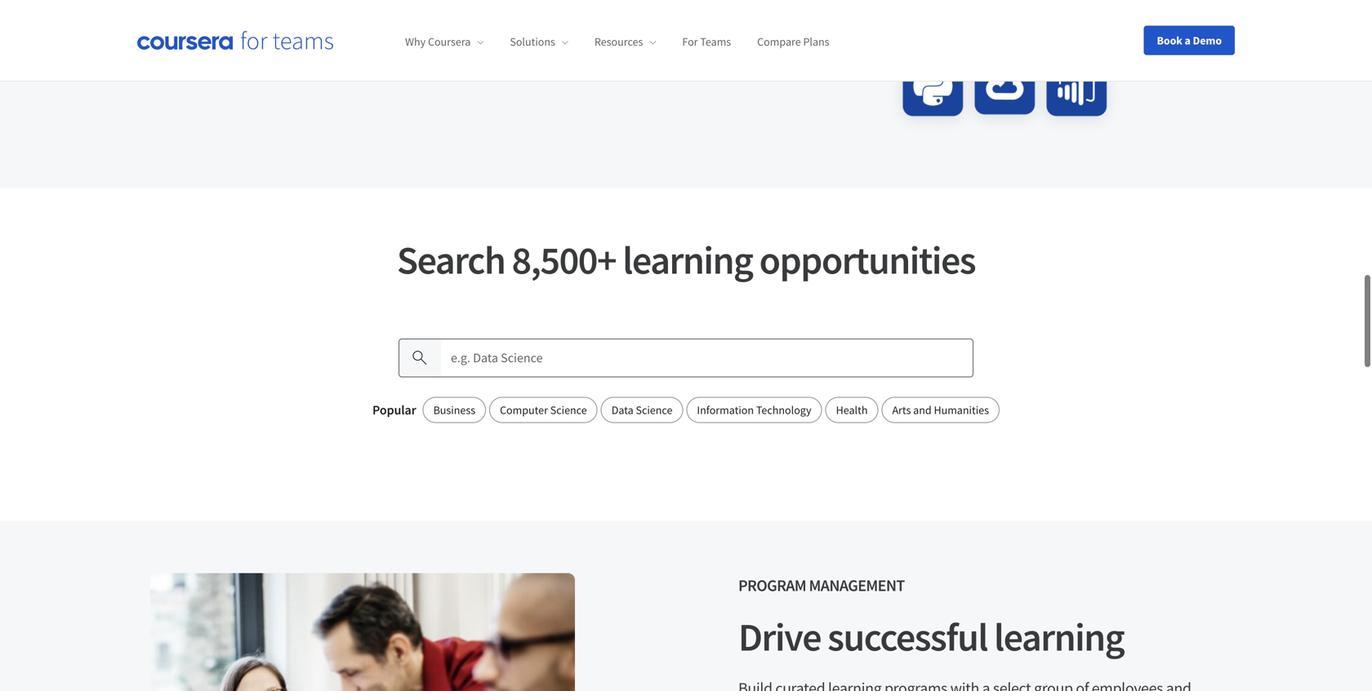 Task type: describe. For each thing, give the bounding box(es) containing it.
science for computer science
[[550, 403, 587, 418]]

business
[[433, 403, 475, 418]]

science for data science
[[636, 403, 673, 418]]

Arts and Humanities button
[[882, 397, 1000, 423]]

search
[[397, 236, 505, 285]]

for teams
[[682, 34, 731, 49]]

and
[[913, 403, 932, 418]]

information technology
[[697, 403, 811, 418]]

8,500+
[[512, 236, 616, 285]]

resources
[[594, 34, 643, 49]]

program management
[[738, 576, 905, 596]]

drive
[[738, 613, 821, 662]]

technology
[[756, 403, 811, 418]]

humanities
[[934, 403, 989, 418]]

program
[[738, 576, 806, 596]]

information
[[697, 403, 754, 418]]

teams
[[700, 34, 731, 49]]

book
[[1157, 33, 1182, 48]]

for
[[682, 34, 698, 49]]

book a demo button
[[1144, 26, 1235, 55]]

opportunities
[[759, 236, 975, 285]]

data science
[[611, 403, 673, 418]]

book a demo
[[1157, 33, 1222, 48]]

arts
[[892, 403, 911, 418]]

management
[[809, 576, 905, 596]]

learning for 8,500+
[[623, 236, 753, 285]]

computer
[[500, 403, 548, 418]]

coursera
[[428, 34, 471, 49]]

compare plans
[[757, 34, 829, 49]]

arts and humanities
[[892, 403, 989, 418]]

computer science
[[500, 403, 587, 418]]

successful
[[828, 613, 987, 662]]



Task type: vqa. For each thing, say whether or not it's contained in the screenshot.
in within Unlimited access to 7,000+ world-class courses, hands-on projects, and job-ready certificate programs - all included in your subscription
no



Task type: locate. For each thing, give the bounding box(es) containing it.
compare plans link
[[757, 34, 829, 49]]

1 science from the left
[[550, 403, 587, 418]]

science right the computer
[[550, 403, 587, 418]]

resources link
[[594, 34, 656, 49]]

Health button
[[825, 397, 878, 423]]

1 vertical spatial learning
[[994, 613, 1124, 662]]

data
[[611, 403, 634, 418]]

a
[[1185, 33, 1191, 48]]

Search query text field
[[441, 338, 974, 378]]

learning
[[623, 236, 753, 285], [994, 613, 1124, 662]]

Data Science button
[[601, 397, 683, 423]]

Business button
[[423, 397, 486, 423]]

health
[[836, 403, 868, 418]]

why coursera link
[[405, 34, 484, 49]]

1 horizontal spatial science
[[636, 403, 673, 418]]

popular option group
[[423, 397, 1000, 423]]

science right data
[[636, 403, 673, 418]]

solutions
[[510, 34, 555, 49]]

plans
[[803, 34, 829, 49]]

compare
[[757, 34, 801, 49]]

0 horizontal spatial science
[[550, 403, 587, 418]]

2 science from the left
[[636, 403, 673, 418]]

1 horizontal spatial learning
[[994, 613, 1124, 662]]

search 8,500+ learning opportunities
[[397, 236, 975, 285]]

drive successful learning
[[738, 613, 1124, 662]]

Information Technology button
[[686, 397, 822, 423]]

0 vertical spatial learning
[[623, 236, 753, 285]]

science
[[550, 403, 587, 418], [636, 403, 673, 418]]

why
[[405, 34, 426, 49]]

for teams link
[[682, 34, 731, 49]]

solutions link
[[510, 34, 568, 49]]

coursera for teams image
[[137, 31, 333, 50]]

demo
[[1193, 33, 1222, 48]]

learning for successful
[[994, 613, 1124, 662]]

0 horizontal spatial learning
[[623, 236, 753, 285]]

Computer Science button
[[489, 397, 598, 423]]

why coursera
[[405, 34, 471, 49]]

popular
[[372, 402, 416, 418]]



